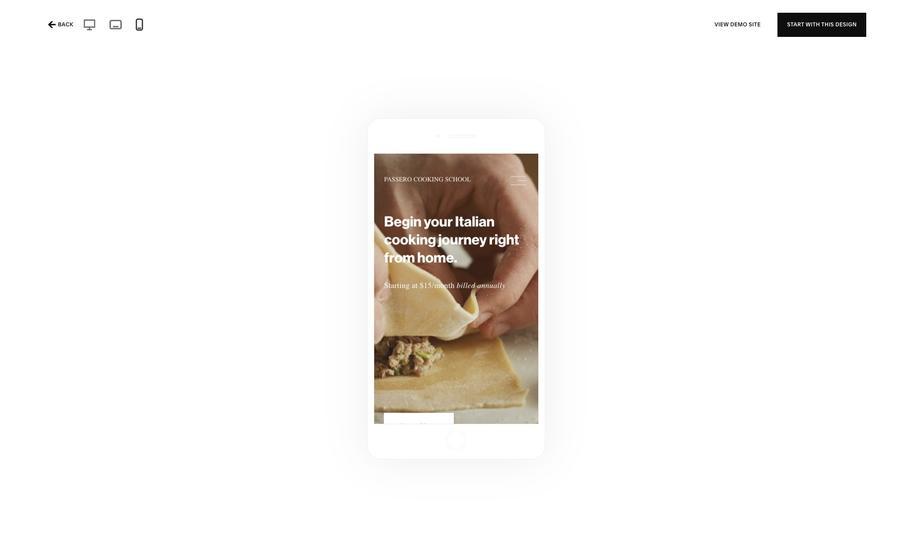 Task type: locate. For each thing, give the bounding box(es) containing it.
view demo site link
[[715, 13, 761, 37]]

blog
[[154, 22, 169, 31]]

4 - from the left
[[171, 22, 174, 31]]

-
[[63, 22, 65, 31], [97, 22, 100, 31], [150, 22, 152, 31], [171, 22, 174, 31], [215, 22, 218, 31], [249, 22, 252, 31], [284, 22, 286, 31]]

passero image
[[338, 108, 575, 424]]

- left the "preview template on a tablet device" icon
[[97, 22, 100, 31]]

back button
[[46, 15, 76, 34]]

design
[[836, 21, 857, 28]]

scheduling
[[175, 22, 213, 31]]

5 - from the left
[[215, 22, 218, 31]]

- right blog
[[171, 22, 174, 31]]

- left local
[[284, 22, 286, 31]]

- left blog
[[150, 22, 152, 31]]

- right store at the left of the page
[[63, 22, 65, 31]]

memberships
[[102, 22, 148, 31]]

- right courses
[[249, 22, 252, 31]]

6 - from the left
[[249, 22, 252, 31]]

- left courses
[[215, 22, 218, 31]]

online
[[19, 22, 41, 31]]

1 - from the left
[[63, 22, 65, 31]]



Task type: vqa. For each thing, say whether or not it's contained in the screenshot.
View Demo Site
yes



Task type: describe. For each thing, give the bounding box(es) containing it.
demo
[[730, 21, 747, 28]]

start
[[787, 21, 804, 28]]

local
[[288, 22, 306, 31]]

store
[[43, 22, 61, 31]]

7 - from the left
[[284, 22, 286, 31]]

view
[[715, 21, 729, 28]]

start with this design button
[[778, 13, 867, 37]]

online store - portfolio - memberships - blog - scheduling - courses - services - local business
[[19, 22, 338, 31]]

portfolio
[[67, 22, 96, 31]]

start with this design
[[787, 21, 857, 28]]

with
[[806, 21, 820, 28]]

site
[[749, 21, 761, 28]]

services
[[253, 22, 282, 31]]

2 - from the left
[[97, 22, 100, 31]]

preview template on a desktop device image
[[80, 18, 98, 32]]

jasonwild image
[[71, 0, 308, 30]]

meriden image
[[604, 0, 841, 30]]

preview template on a tablet device image
[[107, 17, 124, 32]]

courses
[[219, 22, 247, 31]]

degraw image
[[338, 484, 575, 553]]

this
[[821, 21, 834, 28]]

back
[[58, 21, 73, 28]]

preview template on a mobile device image
[[133, 18, 146, 31]]

passero
[[337, 434, 369, 442]]

view demo site
[[715, 21, 761, 28]]

3 - from the left
[[150, 22, 152, 31]]

business
[[308, 22, 338, 31]]



